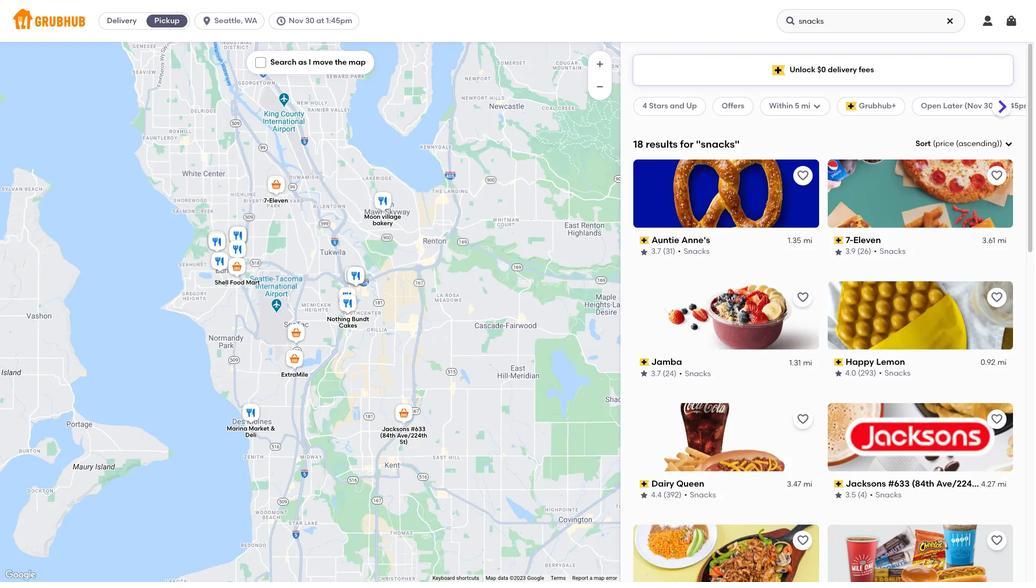 Task type: vqa. For each thing, say whether or not it's contained in the screenshot.


Task type: describe. For each thing, give the bounding box(es) containing it.
)
[[1000, 139, 1003, 148]]

4 stars and up
[[643, 101, 698, 111]]

3.7 (31)
[[652, 247, 676, 256]]

1 horizontal spatial map
[[594, 575, 605, 581]]

5
[[796, 101, 800, 111]]

move
[[313, 58, 333, 67]]

offers
[[722, 101, 745, 111]]

4.0 (293)
[[846, 369, 877, 378]]

svg image inside nov 30 at 1:45pm button
[[276, 16, 287, 26]]

7- inside map region
[[264, 197, 269, 204]]

1 horizontal spatial jacksons #633 (84th ave/224th st)
[[846, 478, 995, 489]]

1.35 mi
[[788, 236, 813, 245]]

1 horizontal spatial 30
[[985, 101, 994, 111]]

royce' washington - westfield southcenter mall image
[[346, 265, 367, 289]]

mawadda cafe image
[[227, 225, 249, 248]]

error
[[606, 575, 618, 581]]

grubhub+
[[860, 101, 897, 111]]

market
[[249, 425, 269, 432]]

star icon image for jacksons #633 (84th ave/224th st)
[[835, 491, 843, 500]]

extramile image
[[284, 348, 306, 372]]

save this restaurant image for shell food mart logo
[[991, 534, 1004, 547]]

save this restaurant image for dairy queen
[[797, 413, 810, 426]]

4.0
[[846, 369, 857, 378]]

map data ©2023 google
[[486, 575, 545, 581]]

pickup button
[[145, 12, 190, 30]]

• snacks for happy lemon
[[880, 369, 911, 378]]

1 horizontal spatial ave/224th
[[937, 478, 981, 489]]

30 inside nov 30 at 1:45pm button
[[305, 16, 315, 25]]

a
[[590, 575, 593, 581]]

dairy queen
[[652, 478, 705, 489]]

main navigation navigation
[[0, 0, 1035, 42]]

nothing
[[327, 316, 351, 323]]

seattle,
[[215, 16, 243, 25]]

map region
[[0, 16, 635, 582]]

• for dairy queen
[[685, 491, 688, 500]]

3.61 mi
[[983, 236, 1007, 245]]

0.92 mi
[[981, 358, 1007, 367]]

report a map error link
[[573, 575, 618, 581]]

shell
[[215, 279, 229, 286]]

antojitos michalisco 1st ave image
[[227, 225, 249, 248]]

snacks for jamba
[[686, 369, 712, 378]]

7-eleven logo image
[[828, 159, 1014, 228]]

• for jacksons #633 (84th ave/224th st)
[[871, 491, 874, 500]]

for
[[681, 138, 694, 150]]

search as i move the map
[[271, 58, 366, 67]]

snacks for jacksons #633 (84th ave/224th st)
[[876, 491, 902, 500]]

1 vertical spatial 7-
[[846, 235, 854, 245]]

tacos el hass logo image
[[634, 525, 820, 582]]

nov 30 at 1:45pm
[[289, 16, 353, 25]]

within 5 mi
[[770, 101, 811, 111]]

report a map error
[[573, 575, 618, 581]]

#633 inside jacksons #633 (84th ave/224th st)
[[411, 426, 426, 433]]

3.47
[[788, 480, 802, 489]]

4.27 mi
[[982, 480, 1007, 489]]

nov
[[289, 16, 304, 25]]

save this restaurant button for jamba
[[794, 288, 813, 307]]

18 results for "snacks"
[[634, 138, 740, 150]]

jamba logo image
[[634, 281, 820, 350]]

1.31
[[790, 358, 802, 367]]

fees
[[859, 65, 875, 74]]

report
[[573, 575, 589, 581]]

3.5 (4)
[[846, 491, 868, 500]]

snacks for 7-eleven
[[880, 247, 906, 256]]

save this restaurant image for 7-eleven
[[991, 169, 1004, 182]]

star icon image for jamba
[[640, 369, 649, 378]]

later
[[944, 101, 963, 111]]

• snacks for dairy queen
[[685, 491, 716, 500]]

unlock
[[790, 65, 816, 74]]

auntie anne's logo image
[[634, 159, 820, 228]]

nothing bundt cakes image
[[337, 293, 359, 316]]

dairy queen logo image
[[634, 403, 820, 471]]

queen
[[677, 478, 705, 489]]

mi right 5
[[802, 101, 811, 111]]

deli
[[246, 432, 257, 439]]

Search for food, convenience, alcohol... search field
[[777, 9, 966, 33]]

1 horizontal spatial eleven
[[854, 235, 882, 245]]

3.9
[[846, 247, 856, 256]]

tacos el hass image
[[206, 231, 228, 255]]

(26)
[[858, 247, 872, 256]]

none field containing sort
[[916, 139, 1014, 149]]

cakes
[[339, 322, 357, 329]]

star icon image for 7-eleven
[[835, 248, 843, 256]]

unlock $0 delivery fees
[[790, 65, 875, 74]]

plus icon image
[[595, 59, 606, 70]]

save this restaurant image for jamba logo
[[797, 291, 810, 304]]

anne's
[[682, 235, 711, 245]]

lemon
[[877, 357, 906, 367]]

google
[[528, 575, 545, 581]]

1 horizontal spatial svg image
[[813, 102, 822, 111]]

(nov
[[965, 101, 983, 111]]

grubhub plus flag logo image for unlock $0 delivery fees
[[773, 65, 786, 75]]

mi for lemon
[[998, 358, 1007, 367]]

7-eleven inside map region
[[264, 197, 288, 204]]

i
[[309, 58, 311, 67]]

mi right 1.31
[[804, 358, 813, 367]]

(84th inside map region
[[380, 432, 396, 439]]

1 horizontal spatial at
[[996, 101, 1004, 111]]

mi for anne's
[[804, 236, 813, 245]]

bakery
[[373, 220, 393, 227]]

3.5
[[846, 491, 857, 500]]

7 eleven image
[[266, 174, 287, 198]]

(24)
[[664, 369, 677, 378]]

4.27
[[982, 480, 996, 489]]

keyboard shortcuts
[[433, 575, 480, 581]]

the
[[335, 58, 347, 67]]

food
[[230, 279, 245, 286]]

marina market & deli image
[[240, 402, 262, 426]]

results
[[646, 138, 678, 150]]

4.4
[[652, 491, 662, 500]]

happy
[[846, 357, 875, 367]]

marina
[[227, 425, 247, 432]]

3.7 for auntie anne's
[[652, 247, 662, 256]]

mart
[[246, 279, 260, 286]]

shortcuts
[[457, 575, 480, 581]]

auntie anne's
[[652, 235, 711, 245]]

star icon image for happy lemon
[[835, 369, 843, 378]]

(31)
[[664, 247, 676, 256]]

village
[[382, 213, 402, 220]]

ave/224th inside map region
[[397, 432, 428, 439]]

within
[[770, 101, 794, 111]]

jacksons #633 (84th ave/224th st) inside map region
[[380, 426, 428, 446]]

3.7 (24)
[[652, 369, 677, 378]]

star icon image for dairy queen
[[640, 491, 649, 500]]

3.7 for jamba
[[652, 369, 662, 378]]

ronnie's market image
[[209, 251, 231, 274]]

subscription pass image for jacksons #633 (84th ave/224th st)
[[835, 480, 844, 488]]

subscription pass image for auntie anne's
[[640, 237, 650, 244]]

2 horizontal spatial svg image
[[1006, 15, 1019, 27]]

1 vertical spatial 7-eleven
[[846, 235, 882, 245]]



Task type: locate. For each thing, give the bounding box(es) containing it.
save this restaurant button for 7-eleven
[[988, 166, 1007, 185]]

0 vertical spatial ave/224th
[[397, 432, 428, 439]]

map right the
[[349, 58, 366, 67]]

• right (24) at the bottom right of the page
[[680, 369, 683, 378]]

pickup
[[154, 16, 180, 25]]

• snacks right (4)
[[871, 491, 902, 500]]

0 horizontal spatial eleven
[[269, 197, 288, 204]]

mi right 3.61
[[998, 236, 1007, 245]]

moon
[[365, 213, 381, 220]]

0 horizontal spatial st)
[[400, 439, 408, 446]]

stars
[[650, 101, 669, 111]]

0 vertical spatial #633
[[411, 426, 426, 433]]

0 vertical spatial 7-
[[264, 197, 269, 204]]

1 horizontal spatial 7-eleven
[[846, 235, 882, 245]]

jamba image
[[343, 265, 364, 288]]

mi for #633
[[998, 480, 1007, 489]]

seattle, wa button
[[195, 12, 269, 30]]

save this restaurant image for happy lemon
[[991, 291, 1004, 304]]

subscription pass image
[[640, 237, 650, 244], [835, 237, 844, 244], [640, 358, 650, 366], [835, 358, 844, 366], [640, 480, 650, 488], [835, 480, 844, 488]]

price
[[936, 139, 955, 148]]

(84th down jacksons #633 (84th ave/224th st) image
[[380, 432, 396, 439]]

star icon image left 3.7 (31)
[[640, 248, 649, 256]]

subscription pass image for dairy queen
[[640, 480, 650, 488]]

30 right nov
[[305, 16, 315, 25]]

jacksons
[[382, 426, 410, 433], [846, 478, 887, 489]]

snacks for happy lemon
[[885, 369, 911, 378]]

pierro bakery image
[[227, 239, 248, 262]]

star icon image for auntie anne's
[[640, 248, 649, 256]]

sea tac marathon image
[[286, 322, 307, 346]]

1 horizontal spatial #633
[[889, 478, 910, 489]]

1 vertical spatial 30
[[985, 101, 994, 111]]

1 vertical spatial ave/224th
[[937, 478, 981, 489]]

0 vertical spatial jacksons #633 (84th ave/224th st)
[[380, 426, 428, 446]]

0 vertical spatial st)
[[400, 439, 408, 446]]

dairy queen image
[[206, 230, 227, 253]]

snacks for auntie anne's
[[684, 247, 710, 256]]

mi right '1.35'
[[804, 236, 813, 245]]

0 horizontal spatial jacksons
[[382, 426, 410, 433]]

star icon image left 3.5
[[835, 491, 843, 500]]

1.31 mi
[[790, 358, 813, 367]]

save this restaurant image for tacos el hass logo
[[797, 534, 810, 547]]

at inside button
[[317, 16, 324, 25]]

open
[[922, 101, 942, 111]]

(4)
[[859, 491, 868, 500]]

jacksons inside map region
[[382, 426, 410, 433]]

#633
[[411, 426, 426, 433], [889, 478, 910, 489]]

• snacks down lemon
[[880, 369, 911, 378]]

• snacks down anne's
[[679, 247, 710, 256]]

30 right (nov
[[985, 101, 994, 111]]

terms
[[551, 575, 566, 581]]

subscription pass image right "3.47 mi"
[[835, 480, 844, 488]]

0 horizontal spatial #633
[[411, 426, 426, 433]]

bundt
[[352, 316, 369, 323]]

subscription pass image left auntie
[[640, 237, 650, 244]]

1 vertical spatial jacksons #633 (84th ave/224th st)
[[846, 478, 995, 489]]

1:45pm
[[326, 16, 353, 25]]

0 vertical spatial grubhub plus flag logo image
[[773, 65, 786, 75]]

subscription pass image for 7-eleven
[[835, 237, 844, 244]]

save this restaurant button for happy lemon
[[988, 288, 1007, 307]]

0 horizontal spatial 7-
[[264, 197, 269, 204]]

0 vertical spatial map
[[349, 58, 366, 67]]

jamba
[[652, 357, 683, 367]]

map
[[349, 58, 366, 67], [594, 575, 605, 581]]

• right (4)
[[871, 491, 874, 500]]

grubhub plus flag logo image for grubhub+
[[847, 102, 857, 111]]

mi for queen
[[804, 480, 813, 489]]

save this restaurant button for dairy queen
[[794, 409, 813, 429]]

• right (31)
[[679, 247, 682, 256]]

•
[[679, 247, 682, 256], [875, 247, 878, 256], [680, 369, 683, 378], [880, 369, 883, 378], [685, 491, 688, 500], [871, 491, 874, 500]]

nothing bundt cakes
[[327, 316, 369, 329]]

ave/224th down jacksons #633 (84th ave/224th st) image
[[397, 432, 428, 439]]

1 horizontal spatial jacksons
[[846, 478, 887, 489]]

wa
[[245, 16, 258, 25]]

• for auntie anne's
[[679, 247, 682, 256]]

1 vertical spatial (84th
[[913, 478, 935, 489]]

at left 1:45pm
[[317, 16, 324, 25]]

3.61
[[983, 236, 996, 245]]

svg image
[[982, 15, 995, 27], [202, 16, 212, 26], [276, 16, 287, 26], [947, 17, 955, 25], [258, 59, 264, 66], [1005, 140, 1014, 148]]

0 vertical spatial jacksons
[[382, 426, 410, 433]]

search
[[271, 58, 297, 67]]

1 vertical spatial jacksons
[[846, 478, 887, 489]]

auntie
[[652, 235, 680, 245]]

• snacks right (26)
[[875, 247, 906, 256]]

eleven
[[269, 197, 288, 204], [854, 235, 882, 245]]

subscription pass image left jamba
[[640, 358, 650, 366]]

at
[[317, 16, 324, 25], [996, 101, 1004, 111]]

happy lemon logo image
[[828, 281, 1014, 350]]

3.7 left (24) at the bottom right of the page
[[652, 369, 662, 378]]

shell food mart
[[215, 279, 260, 286]]

1 vertical spatial st)
[[984, 478, 995, 489]]

delivery
[[828, 65, 858, 74]]

google image
[[3, 568, 38, 582]]

star icon image left 3.7 (24)
[[640, 369, 649, 378]]

3.9 (26)
[[846, 247, 872, 256]]

subscription pass image right the 1.35 mi on the top of page
[[835, 237, 844, 244]]

save this restaurant button
[[794, 166, 813, 185], [988, 166, 1007, 185], [794, 288, 813, 307], [988, 288, 1007, 307], [794, 409, 813, 429], [988, 409, 1007, 429], [794, 531, 813, 551], [988, 531, 1007, 551]]

jacksons #633 (84th ave/224th st)
[[380, 426, 428, 446], [846, 478, 995, 489]]

subscription pass image for happy lemon
[[835, 358, 844, 366]]

mi right 0.92
[[998, 358, 1007, 367]]

snacks right (26)
[[880, 247, 906, 256]]

auntie anne's image
[[346, 265, 367, 289]]

(293)
[[859, 369, 877, 378]]

• for jamba
[[680, 369, 683, 378]]

star icon image left 4.0
[[835, 369, 843, 378]]

• snacks for auntie anne's
[[679, 247, 710, 256]]

subscription pass image left happy
[[835, 358, 844, 366]]

(392)
[[664, 491, 682, 500]]

0 horizontal spatial jacksons #633 (84th ave/224th st)
[[380, 426, 428, 446]]

• down queen
[[685, 491, 688, 500]]

extramile
[[281, 371, 308, 378]]

map right a
[[594, 575, 605, 581]]

&
[[271, 425, 275, 432]]

0 horizontal spatial at
[[317, 16, 324, 25]]

snacks down anne's
[[684, 247, 710, 256]]

at left 1:45pm)
[[996, 101, 1004, 111]]

map
[[486, 575, 497, 581]]

0 vertical spatial at
[[317, 16, 324, 25]]

©2023
[[510, 575, 526, 581]]

mi right 4.27
[[998, 480, 1007, 489]]

2 3.7 from the top
[[652, 369, 662, 378]]

grubhub plus flag logo image
[[773, 65, 786, 75], [847, 102, 857, 111]]

delivery
[[107, 16, 137, 25]]

1 horizontal spatial grubhub plus flag logo image
[[847, 102, 857, 111]]

mi for eleven
[[998, 236, 1007, 245]]

star icon image
[[640, 248, 649, 256], [835, 248, 843, 256], [640, 369, 649, 378], [835, 369, 843, 378], [640, 491, 649, 500], [835, 491, 843, 500]]

• snacks down queen
[[685, 491, 716, 500]]

0 vertical spatial 3.7
[[652, 247, 662, 256]]

• down happy lemon
[[880, 369, 883, 378]]

0 horizontal spatial svg image
[[786, 16, 797, 26]]

star icon image left 4.4 at right
[[640, 491, 649, 500]]

ave/224th left 4.27
[[937, 478, 981, 489]]

data
[[498, 575, 509, 581]]

4
[[643, 101, 648, 111]]

0 horizontal spatial (84th
[[380, 432, 396, 439]]

save this restaurant button for auntie anne's
[[794, 166, 813, 185]]

1 vertical spatial map
[[594, 575, 605, 581]]

• snacks right (24) at the bottom right of the page
[[680, 369, 712, 378]]

keyboard shortcuts button
[[433, 575, 480, 582]]

0 horizontal spatial 7-eleven
[[264, 197, 288, 204]]

sort ( price (ascending) )
[[916, 139, 1003, 148]]

shell food mart image
[[226, 256, 248, 280]]

svg image
[[1006, 15, 1019, 27], [786, 16, 797, 26], [813, 102, 822, 111]]

1 horizontal spatial st)
[[984, 478, 995, 489]]

1 3.7 from the top
[[652, 247, 662, 256]]

snacks down lemon
[[885, 369, 911, 378]]

snacks right (24) at the bottom right of the page
[[686, 369, 712, 378]]

• snacks
[[679, 247, 710, 256], [875, 247, 906, 256], [680, 369, 712, 378], [880, 369, 911, 378], [685, 491, 716, 500], [871, 491, 902, 500]]

save this restaurant image
[[797, 169, 810, 182], [991, 169, 1004, 182], [991, 291, 1004, 304], [797, 413, 810, 426]]

save this restaurant image
[[797, 291, 810, 304], [991, 413, 1004, 426], [797, 534, 810, 547], [991, 534, 1004, 547]]

• snacks for jacksons #633 (84th ave/224th st)
[[871, 491, 902, 500]]

0 horizontal spatial ave/224th
[[397, 432, 428, 439]]

1 vertical spatial #633
[[889, 478, 910, 489]]

1 vertical spatial 3.7
[[652, 369, 662, 378]]

0 horizontal spatial 30
[[305, 16, 315, 25]]

terms link
[[551, 575, 566, 581]]

jacksons #633 (84th ave/224th st) image
[[393, 403, 415, 426]]

4.4 (392)
[[652, 491, 682, 500]]

save this restaurant button for jacksons #633 (84th ave/224th st)
[[988, 409, 1007, 429]]

up
[[687, 101, 698, 111]]

open later (nov 30 at 1:45pm)
[[922, 101, 1035, 111]]

(
[[934, 139, 936, 148]]

1.35
[[788, 236, 802, 245]]

18
[[634, 138, 644, 150]]

grubhub plus flag logo image left unlock
[[773, 65, 786, 75]]

keyboard
[[433, 575, 455, 581]]

happy lemon image
[[337, 286, 358, 309]]

• snacks for 7-eleven
[[875, 247, 906, 256]]

0 vertical spatial 30
[[305, 16, 315, 25]]

seattle, wa
[[215, 16, 258, 25]]

subscription pass image for jamba
[[640, 358, 650, 366]]

moon village bakery
[[365, 213, 402, 227]]

(ascending)
[[957, 139, 1000, 148]]

1 vertical spatial grubhub plus flag logo image
[[847, 102, 857, 111]]

• for happy lemon
[[880, 369, 883, 378]]

$0
[[818, 65, 827, 74]]

1 horizontal spatial (84th
[[913, 478, 935, 489]]

dairy
[[652, 478, 675, 489]]

0 horizontal spatial grubhub plus flag logo image
[[773, 65, 786, 75]]

save this restaurant image for auntie anne's
[[797, 169, 810, 182]]

(84th down jacksons #633 (84th ave/224th st) logo
[[913, 478, 935, 489]]

1 vertical spatial at
[[996, 101, 1004, 111]]

jacksons #633 (84th ave/224th st) logo image
[[828, 403, 1014, 471]]

marina market & deli
[[227, 425, 275, 439]]

and
[[670, 101, 685, 111]]

mi right 3.47
[[804, 480, 813, 489]]

7-
[[264, 197, 269, 204], [846, 235, 854, 245]]

grubhub plus flag logo image left grubhub+
[[847, 102, 857, 111]]

1 horizontal spatial 7-
[[846, 235, 854, 245]]

0 horizontal spatial map
[[349, 58, 366, 67]]

0 vertical spatial 7-eleven
[[264, 197, 288, 204]]

svg image inside seattle, wa button
[[202, 16, 212, 26]]

save this restaurant image for jacksons #633 (84th ave/224th st) logo
[[991, 413, 1004, 426]]

3.47 mi
[[788, 480, 813, 489]]

snacks down queen
[[690, 491, 716, 500]]

1 vertical spatial eleven
[[854, 235, 882, 245]]

moon village bakery image
[[372, 190, 394, 214]]

happy lemon
[[846, 357, 906, 367]]

0 vertical spatial (84th
[[380, 432, 396, 439]]

0 vertical spatial eleven
[[269, 197, 288, 204]]

3.7 left (31)
[[652, 247, 662, 256]]

• right (26)
[[875, 247, 878, 256]]

1:45pm)
[[1005, 101, 1035, 111]]

shell food mart logo image
[[828, 525, 1014, 582]]

st) inside map region
[[400, 439, 408, 446]]

0.92
[[981, 358, 996, 367]]

eleven inside map region
[[269, 197, 288, 204]]

star icon image left 3.9
[[835, 248, 843, 256]]

• snacks for jamba
[[680, 369, 712, 378]]

minus icon image
[[595, 81, 606, 92]]

None field
[[916, 139, 1014, 149]]

snacks for dairy queen
[[690, 491, 716, 500]]

subscription pass image left dairy
[[640, 480, 650, 488]]

snacks right (4)
[[876, 491, 902, 500]]

• for 7-eleven
[[875, 247, 878, 256]]



